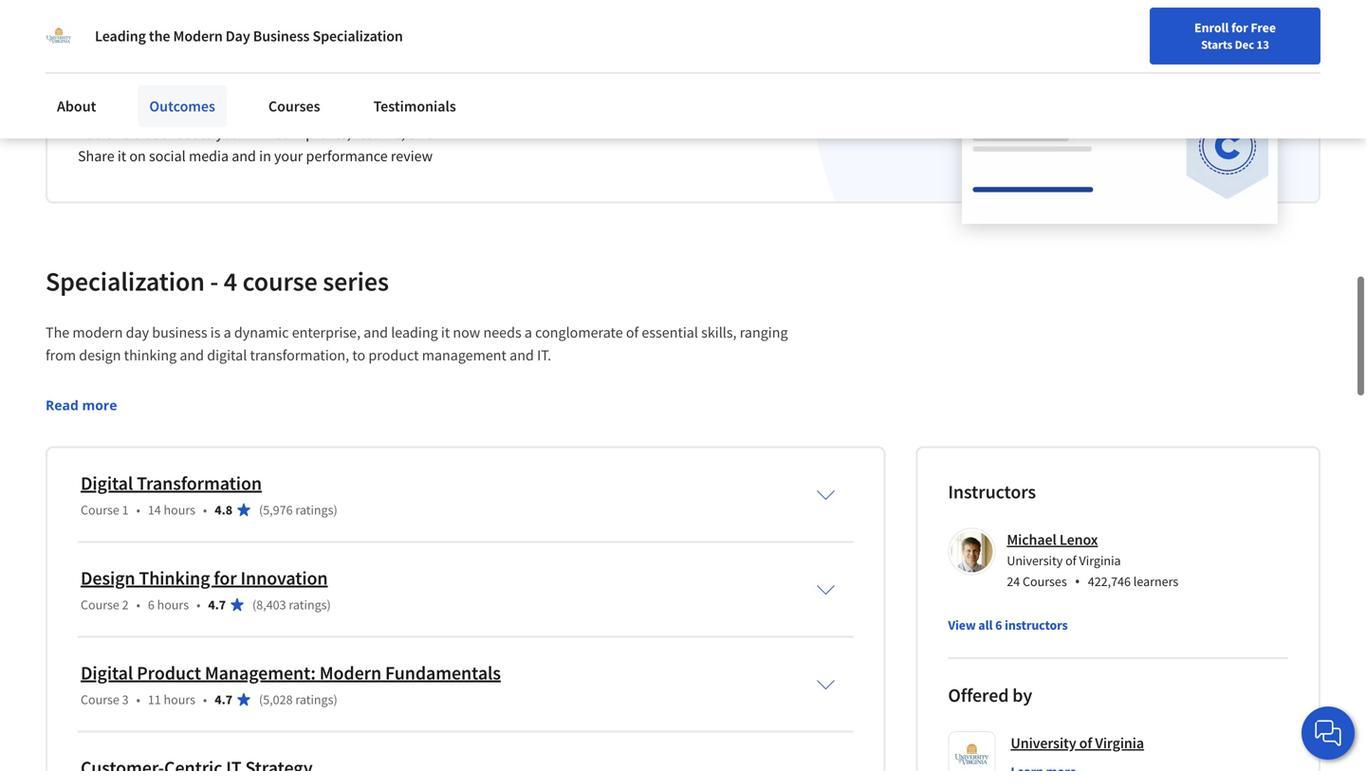 Task type: vqa. For each thing, say whether or not it's contained in the screenshot.
Ck Apr 24, 2023
no



Task type: describe. For each thing, give the bounding box(es) containing it.
about link
[[46, 85, 108, 127]]

michael
[[1007, 530, 1057, 549]]

-
[[210, 265, 219, 298]]

0 horizontal spatial for
[[214, 566, 237, 590]]

0 horizontal spatial courses
[[268, 97, 320, 116]]

design thinking for innovation
[[81, 566, 328, 590]]

needs
[[483, 323, 522, 342]]

starts
[[1201, 37, 1233, 52]]

and up product
[[364, 323, 388, 342]]

3
[[122, 691, 129, 708]]

design
[[81, 566, 135, 590]]

product
[[137, 661, 201, 685]]

enterprise,
[[292, 323, 361, 342]]

read
[[46, 396, 79, 414]]

of inside the modern day business is a dynamic enterprise, and leading it now needs a conglomerate of essential skills, ranging from design thinking and digital transformation, to product management and it.
[[626, 323, 639, 342]]

free
[[1251, 19, 1276, 36]]

• left "4.8"
[[203, 501, 207, 518]]

lenox
[[1060, 530, 1098, 549]]

profile,
[[306, 124, 351, 143]]

coursera career certificate image
[[962, 20, 1278, 223]]

4.7 for management:
[[215, 691, 232, 708]]

13
[[1257, 37, 1269, 52]]

• down the design thinking for innovation link
[[196, 596, 201, 613]]

courses inside michael lenox university of virginia 24 courses • 422,746 learners
[[1023, 573, 1067, 590]]

course 1 • 14 hours •
[[81, 501, 207, 518]]

leading
[[95, 27, 146, 46]]

cv
[[425, 124, 441, 143]]

about
[[57, 97, 96, 116]]

testimonials link
[[362, 85, 468, 127]]

michael lenox image
[[951, 531, 993, 573]]

and inside add this credential to your linkedin profile, resume, or cv share it on social media and in your performance review
[[232, 147, 256, 166]]

to inside the modern day business is a dynamic enterprise, and leading it now needs a conglomerate of essential skills, ranging from design thinking and digital transformation, to product management and it.
[[352, 346, 366, 365]]

to inside add this credential to your linkedin profile, resume, or cv share it on social media and in your performance review
[[200, 124, 213, 143]]

design thinking for innovation link
[[81, 566, 328, 590]]

( for thinking
[[252, 596, 256, 613]]

dec
[[1235, 37, 1254, 52]]

digital transformation link
[[81, 472, 262, 495]]

review
[[391, 147, 433, 166]]

view all 6 instructors
[[948, 617, 1068, 634]]

0 vertical spatial )
[[334, 501, 338, 518]]

it inside add this credential to your linkedin profile, resume, or cv share it on social media and in your performance review
[[118, 147, 126, 166]]

4.8
[[215, 501, 232, 518]]

view
[[948, 617, 976, 634]]

courses link
[[257, 85, 332, 127]]

0 vertical spatial your
[[216, 124, 245, 143]]

( 5,976 ratings )
[[259, 501, 338, 518]]

day
[[126, 323, 149, 342]]

14
[[148, 501, 161, 518]]

of inside michael lenox university of virginia 24 courses • 422,746 learners
[[1066, 552, 1077, 569]]

university inside michael lenox university of virginia 24 courses • 422,746 learners
[[1007, 552, 1063, 569]]

michael lenox university of virginia 24 courses • 422,746 learners
[[1007, 530, 1179, 592]]

11
[[148, 691, 161, 708]]

linkedin
[[248, 124, 303, 143]]

1 horizontal spatial a
[[224, 323, 231, 342]]

0 vertical spatial 6
[[148, 596, 154, 613]]

more
[[82, 396, 117, 414]]

social
[[149, 147, 186, 166]]

university inside 'university of virginia' link
[[1011, 734, 1077, 753]]

leading the modern day business specialization
[[95, 27, 403, 46]]

or
[[408, 124, 422, 143]]

422,746
[[1088, 573, 1131, 590]]

5,028
[[263, 691, 293, 708]]

certificate
[[231, 73, 345, 106]]

( for product
[[259, 691, 263, 708]]

university of virginia
[[1011, 734, 1144, 753]]

testimonials
[[373, 97, 456, 116]]

1 vertical spatial your
[[274, 147, 303, 166]]

series
[[323, 265, 389, 298]]

and down business at the top left
[[180, 346, 204, 365]]

• right 2
[[136, 596, 140, 613]]

transformation
[[137, 472, 262, 495]]

6 inside button
[[995, 617, 1002, 634]]

management
[[422, 346, 507, 365]]

digital product management: modern fundamentals link
[[81, 661, 501, 685]]

outcomes link
[[138, 85, 227, 127]]

business
[[152, 323, 207, 342]]

earn
[[78, 73, 130, 106]]

offered by
[[948, 684, 1033, 707]]

specialization - 4 course series
[[46, 265, 389, 298]]

design
[[79, 346, 121, 365]]

) for modern
[[334, 691, 338, 708]]

• right 3
[[136, 691, 140, 708]]

skills,
[[701, 323, 737, 342]]

enroll
[[1195, 19, 1229, 36]]

ratings for modern
[[295, 691, 334, 708]]



Task type: locate. For each thing, give the bounding box(es) containing it.
and left in
[[232, 147, 256, 166]]

the modern day business is a dynamic enterprise, and leading it now needs a conglomerate of essential skills, ranging from design thinking and digital transformation, to product management and it.
[[46, 323, 791, 365]]

) for innovation
[[327, 596, 331, 613]]

1 horizontal spatial 6
[[995, 617, 1002, 634]]

0 horizontal spatial 6
[[148, 596, 154, 613]]

university down michael
[[1007, 552, 1063, 569]]

course for design thinking for innovation
[[81, 596, 119, 613]]

( down innovation
[[252, 596, 256, 613]]

share
[[78, 147, 114, 166]]

1 vertical spatial virginia
[[1095, 734, 1144, 753]]

now
[[453, 323, 480, 342]]

1 vertical spatial hours
[[157, 596, 189, 613]]

1 vertical spatial modern
[[320, 661, 382, 685]]

2 course from the top
[[81, 596, 119, 613]]

1 horizontal spatial specialization
[[313, 27, 403, 46]]

0 vertical spatial for
[[1232, 19, 1248, 36]]

) down innovation
[[327, 596, 331, 613]]

chat with us image
[[1313, 718, 1344, 749]]

university of virginia link
[[1011, 732, 1144, 755]]

0 horizontal spatial modern
[[173, 27, 223, 46]]

specialization
[[313, 27, 403, 46], [46, 265, 205, 298]]

and
[[232, 147, 256, 166], [364, 323, 388, 342], [180, 346, 204, 365], [510, 346, 534, 365]]

0 horizontal spatial of
[[626, 323, 639, 342]]

a right earn
[[135, 73, 149, 106]]

course left 1
[[81, 501, 119, 518]]

digital up 1
[[81, 472, 133, 495]]

leading
[[391, 323, 438, 342]]

( for transformation
[[259, 501, 263, 518]]

2 vertical spatial course
[[81, 691, 119, 708]]

the
[[46, 323, 69, 342]]

• inside michael lenox university of virginia 24 courses • 422,746 learners
[[1075, 571, 1081, 592]]

( right "4.8"
[[259, 501, 263, 518]]

specialization right 'business'
[[313, 27, 403, 46]]

courses
[[268, 97, 320, 116], [1023, 573, 1067, 590]]

instructors
[[1005, 617, 1068, 634]]

digital for digital transformation
[[81, 472, 133, 495]]

hours right 11
[[164, 691, 196, 708]]

digital transformation
[[81, 472, 262, 495]]

thinking
[[139, 566, 210, 590]]

specialization up day
[[46, 265, 205, 298]]

1
[[122, 501, 129, 518]]

1 digital from the top
[[81, 472, 133, 495]]

virginia inside michael lenox university of virginia 24 courses • 422,746 learners
[[1079, 552, 1121, 569]]

0 vertical spatial of
[[626, 323, 639, 342]]

view all 6 instructors button
[[948, 616, 1068, 635]]

0 vertical spatial 4.7
[[208, 596, 226, 613]]

resume,
[[354, 124, 405, 143]]

0 vertical spatial digital
[[81, 472, 133, 495]]

course left 2
[[81, 596, 119, 613]]

it.
[[537, 346, 551, 365]]

of
[[626, 323, 639, 342], [1066, 552, 1077, 569], [1079, 734, 1092, 753]]

your
[[216, 124, 245, 143], [274, 147, 303, 166]]

0 vertical spatial courses
[[268, 97, 320, 116]]

digital product management: modern fundamentals
[[81, 661, 501, 685]]

2 digital from the top
[[81, 661, 133, 685]]

coursera image
[[23, 15, 143, 46]]

2 vertical spatial )
[[334, 691, 338, 708]]

course left 3
[[81, 691, 119, 708]]

• right 1
[[136, 501, 140, 518]]

read more
[[46, 396, 117, 414]]

1 vertical spatial digital
[[81, 661, 133, 685]]

1 vertical spatial courses
[[1023, 573, 1067, 590]]

) right 5,976
[[334, 501, 338, 518]]

offered
[[948, 684, 1009, 707]]

4.7
[[208, 596, 226, 613], [215, 691, 232, 708]]

hours for product
[[164, 691, 196, 708]]

digital
[[207, 346, 247, 365]]

modern up ( 5,028 ratings )
[[320, 661, 382, 685]]

1 horizontal spatial your
[[274, 147, 303, 166]]

all
[[979, 617, 993, 634]]

2 vertical spatial of
[[1079, 734, 1092, 753]]

dynamic
[[234, 323, 289, 342]]

1 vertical spatial 4.7
[[215, 691, 232, 708]]

1 vertical spatial )
[[327, 596, 331, 613]]

0 vertical spatial specialization
[[313, 27, 403, 46]]

enroll for free starts dec 13
[[1195, 19, 1276, 52]]

for
[[1232, 19, 1248, 36], [214, 566, 237, 590]]

outcomes
[[149, 97, 215, 116]]

0 horizontal spatial specialization
[[46, 265, 205, 298]]

and left it.
[[510, 346, 534, 365]]

hours down thinking
[[157, 596, 189, 613]]

6
[[148, 596, 154, 613], [995, 617, 1002, 634]]

hours for thinking
[[157, 596, 189, 613]]

earn a career certificate
[[78, 73, 345, 106]]

1 vertical spatial university
[[1011, 734, 1077, 753]]

modern
[[73, 323, 123, 342]]

8,403
[[256, 596, 286, 613]]

1 vertical spatial specialization
[[46, 265, 205, 298]]

0 vertical spatial it
[[118, 147, 126, 166]]

1 horizontal spatial for
[[1232, 19, 1248, 36]]

( 5,028 ratings )
[[259, 691, 338, 708]]

1 vertical spatial course
[[81, 596, 119, 613]]

hours
[[164, 501, 196, 518], [157, 596, 189, 613], [164, 691, 196, 708]]

it inside the modern day business is a dynamic enterprise, and leading it now needs a conglomerate of essential skills, ranging from design thinking and digital transformation, to product management and it.
[[441, 323, 450, 342]]

it left on at left top
[[118, 147, 126, 166]]

from
[[46, 346, 76, 365]]

menu item
[[1004, 19, 1126, 81]]

1 horizontal spatial it
[[441, 323, 450, 342]]

( down management:
[[259, 691, 263, 708]]

ratings down innovation
[[289, 596, 327, 613]]

1 horizontal spatial to
[[352, 346, 366, 365]]

add this credential to your linkedin profile, resume, or cv share it on social media and in your performance review
[[78, 124, 441, 166]]

innovation
[[241, 566, 328, 590]]

media
[[189, 147, 229, 166]]

the
[[149, 27, 170, 46]]

course
[[81, 501, 119, 518], [81, 596, 119, 613], [81, 691, 119, 708]]

learners
[[1134, 573, 1179, 590]]

modern
[[173, 27, 223, 46], [320, 661, 382, 685]]

0 vertical spatial modern
[[173, 27, 223, 46]]

thinking
[[124, 346, 177, 365]]

1 course from the top
[[81, 501, 119, 518]]

)
[[334, 501, 338, 518], [327, 596, 331, 613], [334, 691, 338, 708]]

4.7 for for
[[208, 596, 226, 613]]

1 vertical spatial 6
[[995, 617, 1002, 634]]

a right needs
[[525, 323, 532, 342]]

on
[[129, 147, 146, 166]]

credential
[[132, 124, 197, 143]]

None search field
[[270, 12, 584, 50]]

( 8,403 ratings )
[[252, 596, 331, 613]]

ratings for innovation
[[289, 596, 327, 613]]

0 vertical spatial hours
[[164, 501, 196, 518]]

by
[[1013, 684, 1033, 707]]

6 right 2
[[148, 596, 154, 613]]

a right is
[[224, 323, 231, 342]]

ratings
[[295, 501, 334, 518], [289, 596, 327, 613], [295, 691, 334, 708]]

1 vertical spatial (
[[252, 596, 256, 613]]

ratings right 5,976
[[295, 501, 334, 518]]

to left product
[[352, 346, 366, 365]]

university of virginia image
[[46, 23, 72, 49]]

1 vertical spatial ratings
[[289, 596, 327, 613]]

1 vertical spatial to
[[352, 346, 366, 365]]

1 horizontal spatial of
[[1066, 552, 1077, 569]]

6 right all
[[995, 617, 1002, 634]]

management:
[[205, 661, 316, 685]]

add
[[78, 124, 103, 143]]

university down by
[[1011, 734, 1077, 753]]

2 vertical spatial hours
[[164, 691, 196, 708]]

1 vertical spatial of
[[1066, 552, 1077, 569]]

course 2 • 6 hours •
[[81, 596, 201, 613]]

courses up the 'linkedin'
[[268, 97, 320, 116]]

4
[[224, 265, 237, 298]]

fundamentals
[[385, 661, 501, 685]]

hours right 14
[[164, 501, 196, 518]]

) down digital product management: modern fundamentals 'link'
[[334, 691, 338, 708]]

product
[[369, 346, 419, 365]]

0 vertical spatial virginia
[[1079, 552, 1121, 569]]

0 vertical spatial university
[[1007, 552, 1063, 569]]

virginia
[[1079, 552, 1121, 569], [1095, 734, 1144, 753]]

essential
[[642, 323, 698, 342]]

to up the media
[[200, 124, 213, 143]]

university
[[1007, 552, 1063, 569], [1011, 734, 1077, 753]]

digital for digital product management: modern fundamentals
[[81, 661, 133, 685]]

1 vertical spatial it
[[441, 323, 450, 342]]

conglomerate
[[535, 323, 623, 342]]

0 vertical spatial ratings
[[295, 501, 334, 518]]

in
[[259, 147, 271, 166]]

1 horizontal spatial courses
[[1023, 573, 1067, 590]]

courses right 24
[[1023, 573, 1067, 590]]

4.7 down management:
[[215, 691, 232, 708]]

course 3 • 11 hours •
[[81, 691, 207, 708]]

2 horizontal spatial a
[[525, 323, 532, 342]]

digital up 3
[[81, 661, 133, 685]]

your up the media
[[216, 124, 245, 143]]

5,976
[[263, 501, 293, 518]]

2 vertical spatial (
[[259, 691, 263, 708]]

0 vertical spatial course
[[81, 501, 119, 518]]

ranging
[[740, 323, 788, 342]]

performance
[[306, 147, 388, 166]]

0 horizontal spatial it
[[118, 147, 126, 166]]

show notifications image
[[1146, 24, 1169, 46]]

it left now
[[441, 323, 450, 342]]

this
[[106, 124, 129, 143]]

digital
[[81, 472, 133, 495], [81, 661, 133, 685]]

for up dec
[[1232, 19, 1248, 36]]

2 horizontal spatial of
[[1079, 734, 1092, 753]]

2
[[122, 596, 129, 613]]

0 horizontal spatial a
[[135, 73, 149, 106]]

for inside enroll for free starts dec 13
[[1232, 19, 1248, 36]]

hours for transformation
[[164, 501, 196, 518]]

instructors
[[948, 480, 1036, 504]]

0 horizontal spatial your
[[216, 124, 245, 143]]

0 vertical spatial (
[[259, 501, 263, 518]]

4.7 down design thinking for innovation
[[208, 596, 226, 613]]

read more button
[[46, 395, 117, 415]]

• right 11
[[203, 691, 207, 708]]

transformation,
[[250, 346, 349, 365]]

(
[[259, 501, 263, 518], [252, 596, 256, 613], [259, 691, 263, 708]]

course for digital transformation
[[81, 501, 119, 518]]

michael lenox link
[[1007, 530, 1098, 549]]

0 vertical spatial to
[[200, 124, 213, 143]]

day
[[226, 27, 250, 46]]

24
[[1007, 573, 1020, 590]]

0 horizontal spatial to
[[200, 124, 213, 143]]

1 horizontal spatial modern
[[320, 661, 382, 685]]

1 vertical spatial for
[[214, 566, 237, 590]]

ratings down digital product management: modern fundamentals 'link'
[[295, 691, 334, 708]]

for right thinking
[[214, 566, 237, 590]]

course for digital product management: modern fundamentals
[[81, 691, 119, 708]]

• left 422,746
[[1075, 571, 1081, 592]]

3 course from the top
[[81, 691, 119, 708]]

modern right the
[[173, 27, 223, 46]]

your right in
[[274, 147, 303, 166]]

2 vertical spatial ratings
[[295, 691, 334, 708]]



